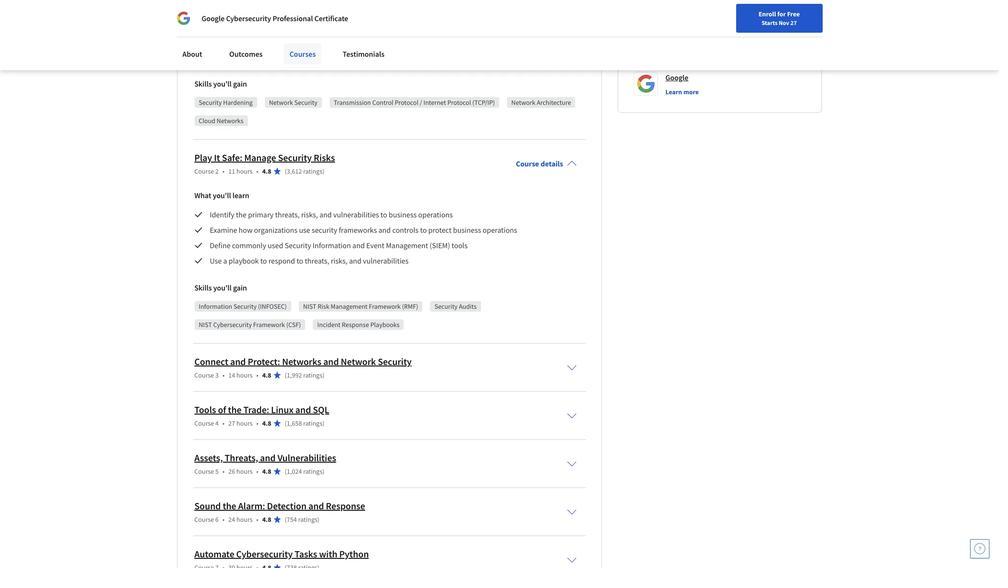 Task type: vqa. For each thing, say whether or not it's contained in the screenshot.


Task type: locate. For each thing, give the bounding box(es) containing it.
course left 3
[[195, 371, 214, 380]]

2 ( from the top
[[285, 371, 287, 380]]

new
[[761, 11, 773, 20]]

identify
[[210, 21, 235, 31], [210, 52, 235, 62], [210, 210, 235, 219]]

1 vertical spatial identify
[[210, 52, 235, 62]]

2 horizontal spatial operations
[[483, 225, 518, 235]]

you'll up information security (infosec)
[[213, 283, 232, 293]]

1 horizontal spatial tools
[[452, 241, 468, 250]]

27 down free
[[791, 19, 798, 26]]

hours for safe:
[[237, 167, 253, 176]]

the down learn
[[236, 210, 247, 219]]

skills down the use
[[195, 283, 212, 293]]

security up 3,612
[[278, 152, 312, 164]]

respond
[[269, 256, 295, 266]]

1 ( from the top
[[285, 167, 287, 176]]

security
[[199, 98, 222, 107], [295, 98, 318, 107], [278, 152, 312, 164], [285, 241, 311, 250], [234, 302, 257, 311], [435, 302, 458, 311], [378, 356, 412, 368]]

course
[[516, 159, 540, 168], [195, 167, 214, 176], [195, 371, 214, 380], [195, 419, 214, 428], [195, 467, 214, 476], [195, 515, 214, 524]]

0 horizontal spatial management
[[331, 302, 368, 311]]

to
[[354, 6, 360, 15], [381, 210, 388, 219], [421, 225, 427, 235], [261, 256, 267, 266], [297, 256, 304, 266]]

4.8 down protect:
[[263, 371, 272, 380]]

0 horizontal spatial business
[[327, 21, 355, 31]]

1 vertical spatial cybersecurity
[[310, 52, 354, 62]]

1 vertical spatial management
[[331, 302, 368, 311]]

1,024
[[287, 467, 302, 476]]

network architecture
[[512, 98, 572, 107]]

tools down 'ethics'
[[266, 52, 282, 62]]

1 vertical spatial framework
[[253, 320, 285, 329]]

identify down explain at the top left of page
[[210, 52, 235, 62]]

4.8 for vulnerabilities
[[263, 467, 272, 476]]

sound
[[195, 500, 221, 512]]

3
[[216, 371, 219, 380]]

0 horizontal spatial framework
[[253, 320, 285, 329]]

8,105,608 learners
[[709, 13, 760, 21]]

and up 14
[[230, 356, 246, 368]]

how up commonly
[[239, 225, 253, 235]]

vulnerabilities down event
[[363, 256, 409, 266]]

knowledge
[[291, 6, 326, 15]]

nist left risk
[[303, 302, 317, 311]]

( for manage
[[285, 167, 287, 176]]

0 horizontal spatial network
[[269, 98, 293, 107]]

tools right (siem)
[[452, 241, 468, 250]]

0 vertical spatial identify
[[210, 21, 235, 31]]

1 horizontal spatial information
[[313, 241, 351, 250]]

1 vertical spatial skills
[[195, 283, 212, 293]]

used down organizations
[[268, 241, 283, 250]]

connect
[[195, 356, 229, 368]]

/
[[420, 98, 423, 107]]

security up cloud
[[199, 98, 222, 107]]

analysts
[[355, 52, 382, 62]]

5 hours from the top
[[237, 515, 253, 524]]

cybersecurity down information security (infosec)
[[213, 320, 252, 329]]

threats, up organizations
[[275, 210, 300, 219]]

0 horizontal spatial google
[[202, 13, 225, 23]]

manage
[[244, 152, 276, 164]]

754
[[287, 515, 297, 524]]

1 horizontal spatial protocol
[[448, 98, 472, 107]]

2 vertical spatial the
[[223, 500, 236, 512]]

response
[[342, 320, 369, 329], [326, 500, 366, 512]]

1 horizontal spatial used
[[284, 52, 299, 62]]

) for response
[[318, 515, 320, 524]]

4.8 down tools of the trade: linux and sql link
[[263, 419, 272, 428]]

27
[[791, 19, 798, 26], [229, 419, 235, 428]]

0 vertical spatial networks
[[217, 116, 244, 125]]

2 vertical spatial you'll
[[213, 283, 232, 293]]

use
[[299, 225, 310, 235]]

risk
[[318, 302, 330, 311]]

4.8 for manage
[[263, 167, 272, 176]]

to left protect at the top of page
[[421, 225, 427, 235]]

1 horizontal spatial framework
[[369, 302, 401, 311]]

1 vertical spatial the
[[228, 404, 242, 416]]

ratings for and
[[303, 419, 323, 428]]

1 vertical spatial 27
[[229, 419, 235, 428]]

2 identify from the top
[[210, 52, 235, 62]]

0 horizontal spatial risks,
[[301, 210, 318, 219]]

course left 2
[[195, 167, 214, 176]]

4.8 down assets, threats, and vulnerabilities link
[[263, 467, 272, 476]]

1 vertical spatial risks,
[[331, 256, 348, 266]]

course left 4
[[195, 419, 214, 428]]

security audits
[[435, 302, 477, 311]]

nov
[[779, 19, 790, 26]]

threats,
[[275, 210, 300, 219], [305, 256, 330, 266]]

google up explain at the top left of page
[[202, 13, 225, 23]]

gain up information security (infosec)
[[233, 283, 247, 293]]

1 horizontal spatial cybersecurity
[[395, 6, 438, 15]]

1 vertical spatial response
[[326, 500, 366, 512]]

) down vulnerabilities
[[323, 467, 325, 476]]

0 vertical spatial skills
[[195, 79, 212, 89]]

4 4.8 from the top
[[263, 467, 272, 476]]

transmission
[[334, 98, 371, 107]]

and down define commonly used security information and event management (siem) tools
[[349, 256, 362, 266]]

risks, down define commonly used security information and event management (siem) tools
[[331, 256, 348, 266]]

) for risks
[[323, 167, 325, 176]]

27 inside enroll for free starts nov 27
[[791, 19, 798, 26]]

audits
[[459, 302, 477, 311]]

• right 2
[[223, 167, 225, 176]]

internet
[[424, 98, 446, 107]]

1 4.8 from the top
[[263, 167, 272, 176]]

4 ( from the top
[[285, 467, 287, 476]]

you'll
[[213, 79, 232, 89], [213, 191, 231, 200], [213, 283, 232, 293]]

hours right 14
[[237, 371, 253, 380]]

use a playbook to respond to threats, risks, and vulnerabilities
[[210, 256, 409, 266]]

1 vertical spatial cybersecurity
[[213, 320, 252, 329]]

how for identify
[[236, 21, 250, 31]]

commonly
[[232, 241, 266, 250]]

2 4.8 from the top
[[263, 371, 272, 380]]

None search field
[[137, 6, 368, 25]]

skills you'll gain up security hardening
[[195, 79, 247, 89]]

vulnerabilities up frameworks
[[334, 210, 379, 219]]

1 horizontal spatial management
[[386, 241, 429, 250]]

network down incident response playbooks
[[341, 356, 376, 368]]

4.8 down "play it safe: manage security risks"
[[263, 167, 272, 176]]

0 horizontal spatial used
[[268, 241, 283, 250]]

0 vertical spatial nist
[[303, 302, 317, 311]]

skills you'll gain for what
[[195, 283, 247, 293]]

framework down (infosec)
[[253, 320, 285, 329]]

( down "play it safe: manage security risks"
[[285, 167, 287, 176]]

1 vertical spatial operations
[[419, 210, 453, 219]]

4 hours from the top
[[237, 467, 253, 476]]

1 gain from the top
[[233, 79, 247, 89]]

business up controls
[[389, 210, 417, 219]]

risks, up use
[[301, 210, 318, 219]]

2 gain from the top
[[233, 283, 247, 293]]

1 horizontal spatial threats,
[[305, 256, 330, 266]]

security down playbooks
[[378, 356, 412, 368]]

a
[[389, 6, 393, 15], [223, 256, 227, 266]]

architecture
[[537, 98, 572, 107]]

0 vertical spatial how
[[236, 21, 250, 31]]

1 vertical spatial information
[[199, 302, 232, 311]]

1 vertical spatial used
[[268, 241, 283, 250]]

you'll left learn
[[213, 191, 231, 200]]

management up incident response playbooks
[[331, 302, 368, 311]]

help center image
[[975, 543, 987, 555]]

1 vertical spatial gain
[[233, 283, 247, 293]]

1 hours from the top
[[237, 167, 253, 176]]

alarm:
[[238, 500, 265, 512]]

1 horizontal spatial nist
[[303, 302, 317, 311]]

1 horizontal spatial network
[[341, 356, 376, 368]]

0 vertical spatial cybersecurity
[[226, 13, 271, 23]]

management down controls
[[386, 241, 429, 250]]

1 horizontal spatial risks,
[[331, 256, 348, 266]]

identify up 'examine'
[[210, 210, 235, 219]]

2 skills you'll gain from the top
[[195, 283, 247, 293]]

1 vertical spatial business
[[389, 210, 417, 219]]

explain security ethics
[[210, 37, 281, 46]]

5 4.8 from the top
[[263, 515, 272, 524]]

skills for what
[[195, 283, 212, 293]]

outcomes link
[[224, 43, 269, 64]]

the right of
[[228, 404, 242, 416]]

0 vertical spatial gain
[[233, 79, 247, 89]]

network
[[269, 98, 293, 107], [512, 98, 536, 107], [341, 356, 376, 368]]

2 vertical spatial security
[[312, 225, 338, 235]]

2 skills from the top
[[195, 283, 212, 293]]

0 vertical spatial you'll
[[213, 79, 232, 89]]

used left by
[[284, 52, 299, 62]]

networks down security hardening
[[217, 116, 244, 125]]

0 vertical spatial response
[[342, 320, 369, 329]]

google for google
[[666, 73, 689, 82]]

incident
[[318, 320, 341, 329]]

security up outcomes on the left top of the page
[[235, 37, 260, 46]]

0 horizontal spatial protocol
[[395, 98, 419, 107]]

framework up playbooks
[[369, 302, 401, 311]]

skills
[[195, 79, 212, 89], [195, 283, 212, 293]]

security left audits
[[435, 302, 458, 311]]

outcomes
[[229, 49, 263, 59]]

0 vertical spatial a
[[389, 6, 393, 15]]

course left details
[[516, 159, 540, 168]]

• down manage
[[257, 167, 259, 176]]

you'll up security hardening
[[213, 79, 232, 89]]

google image
[[177, 12, 190, 25]]

ratings down connect and protect: networks and network security link on the left of page
[[303, 371, 323, 380]]

0 horizontal spatial threats,
[[275, 210, 300, 219]]

cybersecurity right by
[[310, 52, 354, 62]]

find your new career
[[733, 11, 793, 20]]

analyst
[[440, 6, 463, 15]]

you'll for what
[[213, 283, 232, 293]]

( down detection
[[285, 515, 287, 524]]

2 vertical spatial identify
[[210, 210, 235, 219]]

0 vertical spatial skills you'll gain
[[195, 79, 247, 89]]

cybersecurity
[[226, 13, 271, 23], [213, 320, 252, 329], [236, 548, 293, 560]]

2 horizontal spatial business
[[454, 225, 482, 235]]

1 horizontal spatial networks
[[282, 356, 322, 368]]

hours for alarm:
[[237, 515, 253, 524]]

nist for nist risk management framework (rmf)
[[303, 302, 317, 311]]

2 horizontal spatial network
[[512, 98, 536, 107]]

organizations
[[254, 225, 298, 235]]

ratings right 754
[[298, 515, 318, 524]]

1 vertical spatial google
[[666, 73, 689, 82]]

and
[[277, 6, 290, 15], [320, 210, 332, 219], [379, 225, 391, 235], [353, 241, 365, 250], [349, 256, 362, 266], [230, 356, 246, 368], [324, 356, 339, 368], [296, 404, 311, 416], [260, 452, 276, 464], [309, 500, 324, 512]]

cybersecurity for google
[[226, 13, 271, 23]]

1 skills from the top
[[195, 79, 212, 89]]

hours for the
[[237, 419, 253, 428]]

primary
[[248, 210, 274, 219]]

3 ( from the top
[[285, 419, 287, 428]]

cloud
[[199, 116, 216, 125]]

5
[[216, 467, 219, 476]]

to left respond
[[261, 256, 267, 266]]

information security (infosec)
[[199, 302, 287, 311]]

1 vertical spatial how
[[239, 225, 253, 235]]

the up 24
[[223, 500, 236, 512]]

3 identify from the top
[[210, 210, 235, 219]]

• right 4
[[223, 419, 225, 428]]

0 vertical spatial management
[[386, 241, 429, 250]]

more
[[684, 88, 699, 96]]

security down identify the primary threats, risks, and vulnerabilities to business operations in the left top of the page
[[312, 225, 338, 235]]

4.8 for detection
[[263, 515, 272, 524]]

google
[[202, 13, 225, 23], [666, 73, 689, 82]]

) down connect and protect: networks and network security link on the left of page
[[323, 371, 325, 380]]

skills you'll gain
[[195, 79, 247, 89], [195, 283, 247, 293]]

gain up hardening
[[233, 79, 247, 89]]

2 hours from the top
[[237, 371, 253, 380]]

and up ( 1,992 ratings )
[[324, 356, 339, 368]]

the
[[236, 210, 247, 219], [228, 404, 242, 416], [223, 500, 236, 512]]

detection
[[267, 500, 307, 512]]

hours right 26
[[237, 467, 253, 476]]

risks,
[[301, 210, 318, 219], [331, 256, 348, 266]]

0 vertical spatial operations
[[357, 21, 391, 31]]

core
[[244, 6, 258, 15]]

security down by
[[295, 98, 318, 107]]

hours down trade:
[[237, 419, 253, 428]]

1 vertical spatial a
[[223, 256, 227, 266]]

identify for identify common tools used by cybersecurity analysts
[[210, 52, 235, 62]]

how
[[236, 21, 250, 31], [239, 225, 253, 235]]

0 vertical spatial the
[[236, 210, 247, 219]]

course for connect and protect: networks and network security
[[195, 371, 214, 380]]

playbooks
[[371, 320, 400, 329]]

identify for identify how security attacks impact business operations
[[210, 21, 235, 31]]

google link
[[666, 72, 689, 83]]

about
[[183, 49, 202, 59]]

identify how security attacks impact business operations
[[210, 21, 391, 31]]

course 2 • 11 hours •
[[195, 167, 259, 176]]

3 4.8 from the top
[[263, 419, 272, 428]]

• right 3
[[223, 371, 225, 380]]

play it safe: manage security risks link
[[195, 152, 335, 164]]

operations
[[357, 21, 391, 31], [419, 210, 453, 219], [483, 225, 518, 235]]

) down sql on the bottom left
[[323, 419, 325, 428]]

course for sound the alarm: detection and response
[[195, 515, 214, 524]]

business down needed
[[327, 21, 355, 31]]

2 vertical spatial cybersecurity
[[236, 548, 293, 560]]

2 vertical spatial operations
[[483, 225, 518, 235]]

0 vertical spatial used
[[284, 52, 299, 62]]

0 vertical spatial 27
[[791, 19, 798, 26]]

automate cybersecurity tasks with python link
[[195, 548, 369, 560]]

framework
[[369, 302, 401, 311], [253, 320, 285, 329]]

1 identify from the top
[[210, 21, 235, 31]]

5 ( from the top
[[285, 515, 287, 524]]

0 horizontal spatial nist
[[199, 320, 212, 329]]

(siem)
[[430, 241, 450, 250]]

cybersecurity left analyst
[[395, 6, 438, 15]]

1 protocol from the left
[[395, 98, 419, 107]]

1 skills you'll gain from the top
[[195, 79, 247, 89]]

1 vertical spatial skills you'll gain
[[195, 283, 247, 293]]

ratings
[[303, 167, 323, 176], [303, 371, 323, 380], [303, 419, 323, 428], [303, 467, 323, 476], [298, 515, 318, 524]]

course left the '6'
[[195, 515, 214, 524]]

• down assets, threats, and vulnerabilities
[[257, 467, 259, 476]]

protocol right internet
[[448, 98, 472, 107]]

(csf)
[[287, 320, 301, 329]]

network right hardening
[[269, 98, 293, 107]]

27 right 4
[[229, 419, 235, 428]]

skills up security hardening
[[195, 79, 212, 89]]

0 vertical spatial cybersecurity
[[395, 6, 438, 15]]

0 vertical spatial threats,
[[275, 210, 300, 219]]

0 vertical spatial information
[[313, 241, 351, 250]]

learn more
[[666, 88, 699, 96]]

network for network security
[[269, 98, 293, 107]]

safe:
[[222, 152, 243, 164]]

1 horizontal spatial business
[[389, 210, 417, 219]]

cybersecurity left tasks
[[236, 548, 293, 560]]

about link
[[177, 43, 208, 64]]

) for network
[[323, 371, 325, 380]]

how up 'explain security ethics'
[[236, 21, 250, 31]]

) right 754
[[318, 515, 320, 524]]

course left 5
[[195, 467, 214, 476]]

networks up ( 1,992 ratings )
[[282, 356, 322, 368]]

3 hours from the top
[[237, 419, 253, 428]]

(rmf)
[[402, 302, 419, 311]]

ratings down vulnerabilities
[[303, 467, 323, 476]]

( down the linux
[[285, 419, 287, 428]]

0 vertical spatial google
[[202, 13, 225, 23]]

0 horizontal spatial tools
[[266, 52, 282, 62]]

cybersecurity for nist
[[213, 320, 252, 329]]

hours right 11
[[237, 167, 253, 176]]

nist
[[303, 302, 317, 311], [199, 320, 212, 329]]

play
[[195, 152, 212, 164]]

1 vertical spatial threats,
[[305, 256, 330, 266]]

1 vertical spatial nist
[[199, 320, 212, 329]]

certificate
[[315, 13, 349, 23]]

0 horizontal spatial networks
[[217, 116, 244, 125]]

protocol left /
[[395, 98, 419, 107]]

1 horizontal spatial 27
[[791, 19, 798, 26]]

connect and protect: networks and network security
[[195, 356, 412, 368]]

to right respond
[[297, 256, 304, 266]]

4.8 for trade:
[[263, 419, 272, 428]]

) down risks
[[323, 167, 325, 176]]

google cybersecurity professional certificate
[[202, 13, 349, 23]]

learn
[[233, 191, 250, 200]]

0 vertical spatial tools
[[266, 52, 282, 62]]

1 horizontal spatial google
[[666, 73, 689, 82]]

cybersecurity up 'explain security ethics'
[[226, 13, 271, 23]]

security down skills
[[252, 21, 277, 31]]



Task type: describe. For each thing, give the bounding box(es) containing it.
security up the nist cybersecurity framework (csf) on the left
[[234, 302, 257, 311]]

by
[[301, 52, 309, 62]]

to up "examine how organizations use security frameworks and controls to protect business operations"
[[381, 210, 388, 219]]

1 vertical spatial networks
[[282, 356, 322, 368]]

sound the alarm: detection and response
[[195, 500, 366, 512]]

automate
[[195, 548, 235, 560]]

gain for core
[[233, 79, 247, 89]]

( for networks
[[285, 371, 287, 380]]

vulnerabilities
[[278, 452, 336, 464]]

ratings for network
[[303, 371, 323, 380]]

0 horizontal spatial operations
[[357, 21, 391, 31]]

you'll for recognize
[[213, 79, 232, 89]]

0 horizontal spatial cybersecurity
[[310, 52, 354, 62]]

testimonials link
[[337, 43, 391, 64]]

1 vertical spatial security
[[235, 37, 260, 46]]

control
[[373, 98, 394, 107]]

0 vertical spatial business
[[327, 21, 355, 31]]

for
[[778, 10, 787, 18]]

( 1,658 ratings )
[[285, 419, 325, 428]]

identify for identify the primary threats, risks, and vulnerabilities to business operations
[[210, 210, 235, 219]]

english button
[[798, 0, 856, 31]]

with
[[319, 548, 338, 560]]

and up the '( 1,658 ratings )'
[[296, 404, 311, 416]]

gain for you'll
[[233, 283, 247, 293]]

frameworks
[[339, 225, 377, 235]]

automate cybersecurity tasks with python
[[195, 548, 369, 560]]

what
[[195, 191, 211, 200]]

hardening
[[223, 98, 253, 107]]

0 vertical spatial security
[[252, 21, 277, 31]]

and up define commonly used security information and event management (siem) tools
[[320, 210, 332, 219]]

( 1,024 ratings )
[[285, 467, 325, 476]]

11
[[229, 167, 235, 176]]

of
[[218, 404, 226, 416]]

( for detection
[[285, 515, 287, 524]]

• down protect:
[[257, 371, 259, 380]]

enroll
[[759, 10, 777, 18]]

trade:
[[244, 404, 269, 416]]

0 vertical spatial risks,
[[301, 210, 318, 219]]

4.8 for networks
[[263, 371, 272, 380]]

protect
[[429, 225, 452, 235]]

risks
[[314, 152, 335, 164]]

assets, threats, and vulnerabilities
[[195, 452, 336, 464]]

and down frameworks
[[353, 241, 365, 250]]

impact
[[303, 21, 326, 31]]

skills you'll gain for recognize
[[195, 79, 247, 89]]

transmission control protocol / internet protocol (tcp/ip)
[[334, 98, 495, 107]]

skills for recognize
[[195, 79, 212, 89]]

python
[[340, 548, 369, 560]]

how for examine
[[239, 225, 253, 235]]

( for trade:
[[285, 419, 287, 428]]

1,992
[[287, 371, 302, 380]]

incident response playbooks
[[318, 320, 400, 329]]

and right threats,
[[260, 452, 276, 464]]

1,658
[[287, 419, 302, 428]]

• right 5
[[223, 467, 225, 476]]

24
[[229, 515, 235, 524]]

6
[[216, 515, 219, 524]]

• right the '6'
[[223, 515, 225, 524]]

2
[[216, 167, 219, 176]]

(infosec)
[[258, 302, 287, 311]]

0 horizontal spatial a
[[223, 256, 227, 266]]

1 horizontal spatial operations
[[419, 210, 453, 219]]

and right skills
[[277, 6, 290, 15]]

1 vertical spatial vulnerabilities
[[363, 256, 409, 266]]

• down alarm:
[[257, 515, 259, 524]]

( 3,612 ratings )
[[285, 167, 325, 176]]

course 3 • 14 hours •
[[195, 371, 259, 380]]

examine how organizations use security frameworks and controls to protect business operations
[[210, 225, 518, 235]]

1 vertical spatial you'll
[[213, 191, 231, 200]]

ratings for response
[[298, 515, 318, 524]]

examine
[[210, 225, 237, 235]]

become
[[362, 6, 388, 15]]

course 6 • 24 hours •
[[195, 515, 259, 524]]

0 vertical spatial vulnerabilities
[[334, 210, 379, 219]]

and up event
[[379, 225, 391, 235]]

the for alarm:
[[223, 500, 236, 512]]

starts
[[762, 19, 778, 26]]

course for tools of the trade: linux and sql
[[195, 419, 214, 428]]

identify the primary threats, risks, and vulnerabilities to business operations
[[210, 210, 453, 219]]

(tcp/ip)
[[473, 98, 495, 107]]

4
[[216, 419, 219, 428]]

2 protocol from the left
[[448, 98, 472, 107]]

tools of the trade: linux and sql link
[[195, 404, 330, 416]]

course for play it safe: manage security risks
[[195, 167, 214, 176]]

0 vertical spatial framework
[[369, 302, 401, 311]]

free
[[788, 10, 801, 18]]

needed
[[328, 6, 352, 15]]

common
[[236, 52, 265, 62]]

explain
[[210, 37, 233, 46]]

hours for and
[[237, 467, 253, 476]]

recognize core skills and knowledge needed to become a cybersecurity analyst
[[210, 6, 463, 15]]

26
[[229, 467, 235, 476]]

network for network architecture
[[512, 98, 536, 107]]

sql
[[313, 404, 330, 416]]

hours for protect:
[[237, 371, 253, 380]]

tasks
[[295, 548, 317, 560]]

assets,
[[195, 452, 223, 464]]

and up the "( 754 ratings )"
[[309, 500, 324, 512]]

14
[[229, 371, 235, 380]]

3,612
[[287, 167, 302, 176]]

) for and
[[323, 419, 325, 428]]

course details
[[516, 159, 564, 168]]

skills
[[260, 6, 276, 15]]

2 vertical spatial business
[[454, 225, 482, 235]]

cybersecurity for automate
[[236, 548, 293, 560]]

linux
[[271, 404, 294, 416]]

ratings for risks
[[303, 167, 323, 176]]

attacks
[[279, 21, 302, 31]]

8,105,608
[[709, 13, 735, 21]]

1 vertical spatial tools
[[452, 241, 468, 250]]

controls
[[393, 225, 419, 235]]

find your new career link
[[728, 10, 798, 22]]

course inside dropdown button
[[516, 159, 540, 168]]

to right needed
[[354, 6, 360, 15]]

( for vulnerabilities
[[285, 467, 287, 476]]

google for google cybersecurity professional certificate
[[202, 13, 225, 23]]

the for primary
[[236, 210, 247, 219]]

course 4 • 27 hours •
[[195, 419, 259, 428]]

nist for nist cybersecurity framework (csf)
[[199, 320, 212, 329]]

courses link
[[284, 43, 322, 64]]

professional
[[273, 13, 313, 23]]

course for assets, threats, and vulnerabilities
[[195, 467, 214, 476]]

security down use
[[285, 241, 311, 250]]

learners
[[737, 13, 760, 21]]

0 horizontal spatial 27
[[229, 419, 235, 428]]

1 horizontal spatial a
[[389, 6, 393, 15]]

nist risk management framework (rmf)
[[303, 302, 419, 311]]

network security
[[269, 98, 318, 107]]

course details button
[[509, 145, 585, 182]]

• down trade:
[[257, 419, 259, 428]]

0 horizontal spatial information
[[199, 302, 232, 311]]

learn
[[666, 88, 683, 96]]



